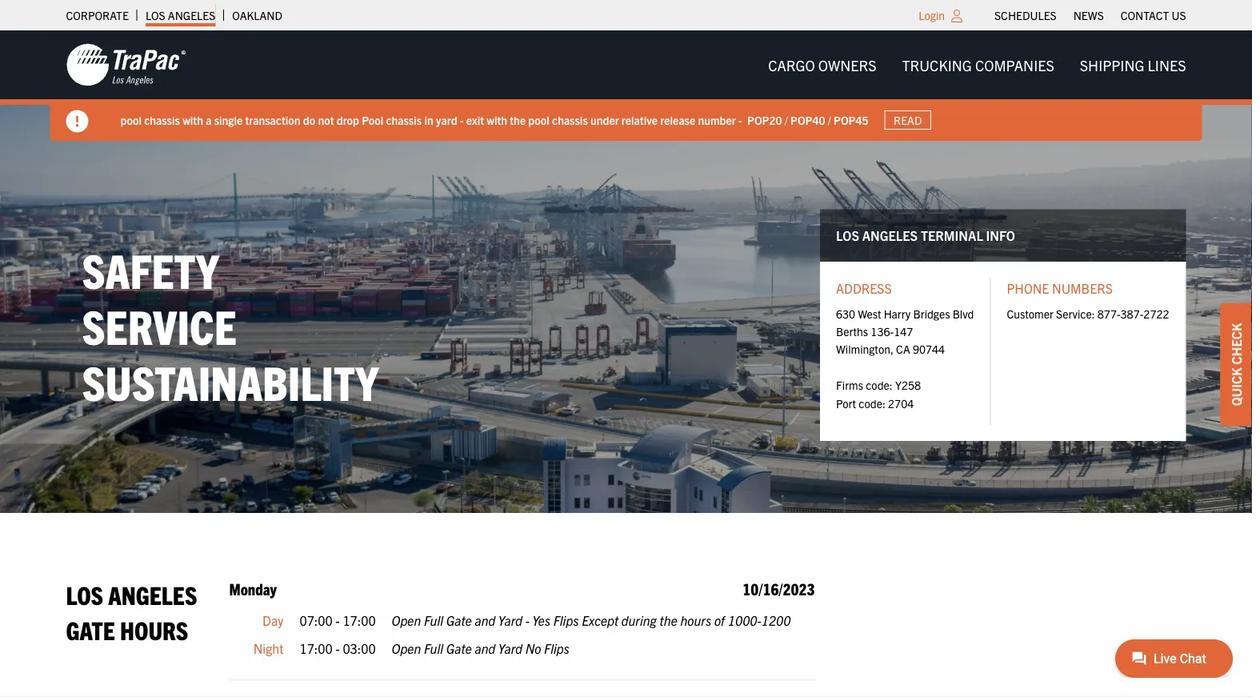 Task type: describe. For each thing, give the bounding box(es) containing it.
sustainability
[[82, 351, 379, 410]]

and for -
[[475, 612, 496, 628]]

open full gate and yard -  yes flips except during the hours of 1000-1200
[[392, 612, 791, 628]]

los angeles link
[[146, 4, 216, 26]]

check
[[1229, 323, 1245, 365]]

do
[[303, 113, 316, 127]]

1 pool from the left
[[120, 113, 142, 127]]

news
[[1074, 8, 1104, 22]]

lines
[[1148, 56, 1187, 74]]

angeles for los angeles gate hours
[[108, 579, 197, 610]]

and for no
[[475, 640, 496, 656]]

1 horizontal spatial 17:00
[[343, 612, 376, 628]]

yard
[[436, 113, 457, 127]]

bridges
[[914, 306, 951, 321]]

1 / from the left
[[785, 113, 788, 127]]

berths
[[836, 324, 869, 338]]

cargo owners link
[[756, 49, 890, 81]]

gate for open full gate and yard no flips
[[446, 640, 472, 656]]

2 chassis from the left
[[386, 113, 422, 127]]

y258
[[896, 378, 921, 392]]

0 vertical spatial flips
[[554, 612, 579, 628]]

shipping lines link
[[1068, 49, 1199, 81]]

07:00
[[300, 612, 333, 628]]

monday
[[229, 578, 277, 598]]

solid image
[[66, 110, 88, 132]]

blvd
[[953, 306, 974, 321]]

trucking companies
[[902, 56, 1055, 74]]

- right number
[[739, 113, 742, 127]]

relative
[[622, 113, 658, 127]]

1 vertical spatial 17:00
[[300, 640, 333, 656]]

- left 03:00
[[336, 640, 340, 656]]

exit
[[466, 113, 484, 127]]

menu bar containing schedules
[[987, 4, 1195, 26]]

147
[[894, 324, 913, 338]]

yard for no
[[499, 640, 523, 656]]

not
[[318, 113, 334, 127]]

banner containing cargo owners
[[0, 30, 1253, 141]]

safety
[[82, 240, 219, 298]]

release
[[661, 113, 696, 127]]

387-
[[1121, 306, 1144, 321]]

under
[[591, 113, 619, 127]]

hours
[[120, 613, 188, 645]]

07:00 - 17:00
[[300, 612, 376, 628]]

owners
[[819, 56, 877, 74]]

us
[[1172, 8, 1187, 22]]

customer
[[1007, 306, 1054, 321]]

news link
[[1074, 4, 1104, 26]]

number
[[698, 113, 736, 127]]

in
[[425, 113, 434, 127]]

corporate link
[[66, 4, 129, 26]]

service
[[82, 296, 237, 354]]

angeles for los angeles
[[168, 8, 216, 22]]

of
[[715, 612, 725, 628]]

companies
[[976, 56, 1055, 74]]

- right 07:00 in the left of the page
[[336, 612, 340, 628]]

2 / from the left
[[828, 113, 831, 127]]

1 vertical spatial code:
[[859, 396, 886, 410]]

1 vertical spatial flips
[[544, 640, 570, 656]]

877-
[[1098, 306, 1121, 321]]

yes
[[533, 612, 551, 628]]

2 with from the left
[[487, 113, 508, 127]]

los for los angeles terminal info
[[836, 227, 860, 243]]

numbers
[[1053, 280, 1113, 296]]

03:00
[[343, 640, 376, 656]]

trucking
[[902, 56, 972, 74]]

shipping lines
[[1080, 56, 1187, 74]]

customer service: 877-387-2722
[[1007, 306, 1170, 321]]

drop
[[337, 113, 359, 127]]

1 with from the left
[[183, 113, 203, 127]]

schedules
[[995, 8, 1057, 22]]

los angeles terminal info
[[836, 227, 1016, 243]]

10/16/2023
[[743, 578, 815, 598]]

2 pool from the left
[[529, 113, 550, 127]]

los angeles
[[146, 8, 216, 22]]

136-
[[871, 324, 894, 338]]

pool chassis with a single transaction  do not drop pool chassis in yard -  exit with the pool chassis under relative release number -  pop20 / pop40 / pop45
[[120, 113, 869, 127]]

cargo owners
[[768, 56, 877, 74]]

- left exit
[[460, 113, 464, 127]]

oakland link
[[232, 4, 283, 26]]

full for open full gate and yard no flips
[[424, 640, 443, 656]]

hours
[[681, 612, 712, 628]]

during
[[622, 612, 657, 628]]

gate for los angeles gate hours
[[66, 613, 115, 645]]

3 chassis from the left
[[552, 113, 588, 127]]

full for open full gate and yard -  yes flips except during the hours of 1000-1200
[[424, 612, 443, 628]]

login
[[919, 8, 945, 22]]



Task type: locate. For each thing, give the bounding box(es) containing it.
0 vertical spatial los
[[146, 8, 165, 22]]

firms
[[836, 378, 864, 392]]

pop20
[[748, 113, 782, 127]]

banner
[[0, 30, 1253, 141]]

angeles
[[168, 8, 216, 22], [863, 227, 918, 243], [108, 579, 197, 610]]

pool right exit
[[529, 113, 550, 127]]

pop45
[[834, 113, 869, 127]]

2 open from the top
[[392, 640, 421, 656]]

gate inside los angeles gate hours
[[66, 613, 115, 645]]

contact
[[1121, 8, 1170, 22]]

schedules link
[[995, 4, 1057, 26]]

2 vertical spatial los
[[66, 579, 103, 610]]

/ right pop20
[[785, 113, 788, 127]]

1200
[[762, 612, 791, 628]]

flips right 'no'
[[544, 640, 570, 656]]

info
[[987, 227, 1016, 243]]

2 full from the top
[[424, 640, 443, 656]]

0 vertical spatial full
[[424, 612, 443, 628]]

1 vertical spatial yard
[[499, 640, 523, 656]]

no
[[526, 640, 541, 656]]

the
[[510, 113, 526, 127], [660, 612, 678, 628]]

pool
[[120, 113, 142, 127], [529, 113, 550, 127]]

safety service sustainability
[[82, 240, 379, 410]]

0 vertical spatial angeles
[[168, 8, 216, 22]]

chassis left a
[[144, 113, 180, 127]]

phone numbers
[[1007, 280, 1113, 296]]

pop40
[[791, 113, 826, 127]]

menu bar
[[987, 4, 1195, 26], [756, 49, 1199, 81]]

except
[[582, 612, 619, 628]]

shipping
[[1080, 56, 1145, 74]]

quick check link
[[1221, 303, 1253, 426]]

2 horizontal spatial chassis
[[552, 113, 588, 127]]

los inside los angeles gate hours
[[66, 579, 103, 610]]

1 vertical spatial the
[[660, 612, 678, 628]]

1 vertical spatial angeles
[[863, 227, 918, 243]]

flips
[[554, 612, 579, 628], [544, 640, 570, 656]]

yard left yes
[[499, 612, 523, 628]]

the right exit
[[510, 113, 526, 127]]

menu bar up shipping
[[987, 4, 1195, 26]]

1 horizontal spatial chassis
[[386, 113, 422, 127]]

angeles up address
[[863, 227, 918, 243]]

los angeles gate hours
[[66, 579, 197, 645]]

with left a
[[183, 113, 203, 127]]

the left hours
[[660, 612, 678, 628]]

1 horizontal spatial the
[[660, 612, 678, 628]]

open for open full gate and yard -  yes flips except during the hours of 1000-1200
[[392, 612, 421, 628]]

yard for -
[[499, 612, 523, 628]]

quick
[[1229, 368, 1245, 406]]

los
[[146, 8, 165, 22], [836, 227, 860, 243], [66, 579, 103, 610]]

630 west harry bridges blvd berths 136-147 wilmington, ca 90744
[[836, 306, 974, 356]]

1 open from the top
[[392, 612, 421, 628]]

harry
[[884, 306, 911, 321]]

1 vertical spatial menu bar
[[756, 49, 1199, 81]]

flips right yes
[[554, 612, 579, 628]]

and left 'no'
[[475, 640, 496, 656]]

open for open full gate and yard no flips
[[392, 640, 421, 656]]

day
[[263, 612, 284, 628]]

0 vertical spatial and
[[475, 612, 496, 628]]

0 horizontal spatial los
[[66, 579, 103, 610]]

0 vertical spatial the
[[510, 113, 526, 127]]

17:00 down 07:00 in the left of the page
[[300, 640, 333, 656]]

1 and from the top
[[475, 612, 496, 628]]

2704
[[888, 396, 914, 410]]

west
[[858, 306, 882, 321]]

1 horizontal spatial with
[[487, 113, 508, 127]]

phone
[[1007, 280, 1050, 296]]

read link
[[885, 110, 932, 130]]

with
[[183, 113, 203, 127], [487, 113, 508, 127]]

angeles left oakland link
[[168, 8, 216, 22]]

1 chassis from the left
[[144, 113, 180, 127]]

transaction
[[245, 113, 301, 127]]

wilmington,
[[836, 342, 894, 356]]

0 vertical spatial open
[[392, 612, 421, 628]]

angeles up hours
[[108, 579, 197, 610]]

pool
[[362, 113, 384, 127]]

1 vertical spatial full
[[424, 640, 443, 656]]

menu bar containing cargo owners
[[756, 49, 1199, 81]]

ca
[[897, 342, 911, 356]]

full up open full gate and yard no flips
[[424, 612, 443, 628]]

0 horizontal spatial pool
[[120, 113, 142, 127]]

single
[[214, 113, 243, 127]]

angeles for los angeles terminal info
[[863, 227, 918, 243]]

chassis
[[144, 113, 180, 127], [386, 113, 422, 127], [552, 113, 588, 127]]

open right 03:00
[[392, 640, 421, 656]]

open
[[392, 612, 421, 628], [392, 640, 421, 656]]

1 vertical spatial and
[[475, 640, 496, 656]]

gate for open full gate and yard -  yes flips except during the hours of 1000-1200
[[446, 612, 472, 628]]

- left yes
[[526, 612, 530, 628]]

cargo
[[768, 56, 815, 74]]

the inside banner
[[510, 113, 526, 127]]

full right 03:00
[[424, 640, 443, 656]]

angeles inside los angeles gate hours
[[108, 579, 197, 610]]

pool right solid icon
[[120, 113, 142, 127]]

night
[[254, 640, 284, 656]]

0 horizontal spatial /
[[785, 113, 788, 127]]

90744
[[913, 342, 945, 356]]

light image
[[952, 10, 963, 22]]

los for los angeles
[[146, 8, 165, 22]]

1 vertical spatial open
[[392, 640, 421, 656]]

open right the 07:00 - 17:00
[[392, 612, 421, 628]]

630
[[836, 306, 856, 321]]

firms code:  y258 port code:  2704
[[836, 378, 921, 410]]

menu bar down "light" 'image'
[[756, 49, 1199, 81]]

2722
[[1144, 306, 1170, 321]]

gate
[[446, 612, 472, 628], [66, 613, 115, 645], [446, 640, 472, 656]]

quick check
[[1229, 323, 1245, 406]]

terminal
[[921, 227, 984, 243]]

1 full from the top
[[424, 612, 443, 628]]

1 horizontal spatial los
[[146, 8, 165, 22]]

chassis left under
[[552, 113, 588, 127]]

and up open full gate and yard no flips
[[475, 612, 496, 628]]

trucking companies link
[[890, 49, 1068, 81]]

/
[[785, 113, 788, 127], [828, 113, 831, 127]]

chassis left in
[[386, 113, 422, 127]]

yard left 'no'
[[499, 640, 523, 656]]

1 yard from the top
[[499, 612, 523, 628]]

1 vertical spatial los
[[836, 227, 860, 243]]

-
[[460, 113, 464, 127], [739, 113, 742, 127], [336, 612, 340, 628], [526, 612, 530, 628], [336, 640, 340, 656]]

17:00 up 03:00
[[343, 612, 376, 628]]

2 yard from the top
[[499, 640, 523, 656]]

a
[[206, 113, 212, 127]]

0 vertical spatial yard
[[499, 612, 523, 628]]

0 vertical spatial code:
[[866, 378, 893, 392]]

and
[[475, 612, 496, 628], [475, 640, 496, 656]]

0 horizontal spatial chassis
[[144, 113, 180, 127]]

contact us link
[[1121, 4, 1187, 26]]

login link
[[919, 8, 945, 22]]

0 horizontal spatial the
[[510, 113, 526, 127]]

1 horizontal spatial pool
[[529, 113, 550, 127]]

service:
[[1057, 306, 1095, 321]]

2 horizontal spatial los
[[836, 227, 860, 243]]

/ left pop45
[[828, 113, 831, 127]]

0 horizontal spatial with
[[183, 113, 203, 127]]

los for los angeles gate hours
[[66, 579, 103, 610]]

code: up 2704
[[866, 378, 893, 392]]

gate left 'no'
[[446, 640, 472, 656]]

gate left hours
[[66, 613, 115, 645]]

corporate
[[66, 8, 129, 22]]

contact us
[[1121, 8, 1187, 22]]

2 and from the top
[[475, 640, 496, 656]]

los angeles image
[[66, 42, 186, 87]]

2 vertical spatial angeles
[[108, 579, 197, 610]]

1000-
[[728, 612, 762, 628]]

0 vertical spatial 17:00
[[343, 612, 376, 628]]

1 horizontal spatial /
[[828, 113, 831, 127]]

17:00 - 03:00
[[300, 640, 376, 656]]

gate up open full gate and yard no flips
[[446, 612, 472, 628]]

code: right port
[[859, 396, 886, 410]]

with right exit
[[487, 113, 508, 127]]

oakland
[[232, 8, 283, 22]]

0 horizontal spatial 17:00
[[300, 640, 333, 656]]

0 vertical spatial menu bar
[[987, 4, 1195, 26]]



Task type: vqa. For each thing, say whether or not it's contained in the screenshot.
"transaction"
yes



